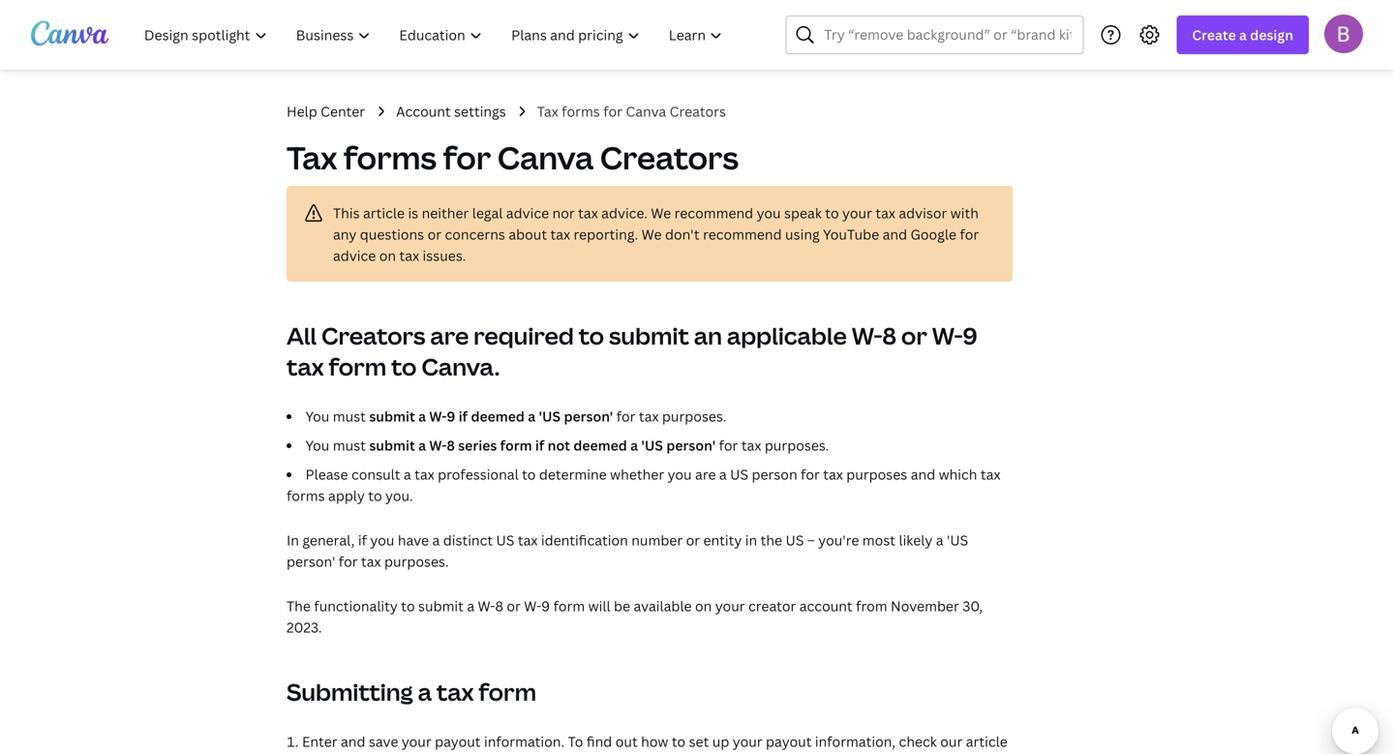 Task type: vqa. For each thing, say whether or not it's contained in the screenshot.
Customer Persona Graph image
no



Task type: describe. For each thing, give the bounding box(es) containing it.
Try "remove background" or "brand kit" search field
[[824, 16, 1071, 53]]

to
[[568, 732, 583, 751]]

you.
[[385, 487, 413, 505]]

your inside the functionality to submit a w-8 or w-9 form will be available on your creator account from november 30, 2023.
[[715, 597, 745, 615]]

check
[[899, 732, 937, 751]]

to inside this article is neither legal advice nor tax advice. we recommend you speak to your tax advisor with any questions or concerns about tax reporting. we don't recommend using youtube and google for advice on tax issues.
[[825, 204, 839, 222]]

help
[[287, 102, 317, 121]]

30,
[[963, 597, 983, 615]]

account
[[800, 597, 853, 615]]

create a design
[[1192, 26, 1294, 44]]

don't
[[665, 225, 700, 244]]

create
[[1192, 26, 1236, 44]]

in general, if you have a distinct us tax identification number or entity in the us – you're most likely a 'us person' for tax purposes.
[[287, 531, 968, 571]]

2 horizontal spatial us
[[786, 531, 804, 549]]

concerns
[[445, 225, 505, 244]]

submit inside the functionality to submit a w-8 or w-9 form will be available on your creator account from november 30, 2023.
[[418, 597, 464, 615]]

forms inside please consult a tax professional to determine whether you are a us person for tax purposes and which tax forms apply to you.
[[287, 487, 325, 505]]

2023.
[[287, 618, 322, 637]]

form inside all creators are required to submit an applicable w-8 or w-9 tax form to canva.
[[329, 351, 386, 382]]

neither
[[422, 204, 469, 222]]

0 horizontal spatial canva
[[497, 137, 594, 179]]

account settings link
[[396, 101, 506, 122]]

0 horizontal spatial us
[[496, 531, 515, 549]]

in
[[287, 531, 299, 549]]

and inside this article is neither legal advice nor tax advice. we recommend you speak to your tax advisor with any questions or concerns about tax reporting. we don't recommend using youtube and google for advice on tax issues.
[[883, 225, 907, 244]]

an
[[694, 320, 722, 351]]

or inside the functionality to submit a w-8 or w-9 form will be available on your creator account from november 30, 2023.
[[507, 597, 521, 615]]

be
[[614, 597, 630, 615]]

account settings
[[396, 102, 506, 121]]

the
[[761, 531, 782, 549]]

–
[[807, 531, 815, 549]]

1 payout from the left
[[435, 732, 481, 751]]

create a design button
[[1177, 15, 1309, 54]]

your inside this article is neither legal advice nor tax advice. we recommend you speak to your tax advisor with any questions or concerns about tax reporting. we don't recommend using youtube and google for advice on tax issues.
[[842, 204, 872, 222]]

advisor
[[899, 204, 947, 222]]

in
[[745, 531, 757, 549]]

our
[[940, 732, 963, 751]]

legal
[[472, 204, 503, 222]]

are inside please consult a tax professional to determine whether you are a us person for tax purposes and which tax forms apply to you.
[[695, 465, 716, 484]]

a down canva.
[[418, 407, 426, 426]]

a up 'whether'
[[631, 436, 638, 455]]

form up information.
[[479, 676, 536, 708]]

bob builder image
[[1325, 14, 1363, 53]]

set
[[689, 732, 709, 751]]

your right up
[[733, 732, 763, 751]]

0 vertical spatial tax forms for canva creators
[[537, 102, 726, 121]]

you inside in general, if you have a distinct us tax identification number or entity in the us – you're most likely a 'us person' for tax purposes.
[[370, 531, 394, 549]]

you inside please consult a tax professional to determine whether you are a us person for tax purposes and which tax forms apply to you.
[[668, 465, 692, 484]]

professional
[[438, 465, 519, 484]]

with
[[951, 204, 979, 222]]

about
[[509, 225, 547, 244]]

all
[[287, 320, 317, 351]]

purposes. inside in general, if you have a distinct us tax identification number or entity in the us – you're most likely a 'us person' for tax purposes.
[[384, 552, 449, 571]]

9 inside all creators are required to submit an applicable w-8 or w-9 tax form to canva.
[[963, 320, 978, 351]]

on inside the functionality to submit a w-8 or w-9 form will be available on your creator account from november 30, 2023.
[[695, 597, 712, 615]]

0 horizontal spatial 'us
[[539, 407, 561, 426]]

must for submit a w-8 series form if not deemed a 'us person'
[[333, 436, 366, 455]]

canva.
[[422, 351, 500, 382]]

from
[[856, 597, 888, 615]]

a inside the functionality to submit a w-8 or w-9 form will be available on your creator account from november 30, 2023.
[[467, 597, 475, 615]]

0 horizontal spatial 9
[[447, 407, 455, 426]]

a right the "likely"
[[936, 531, 944, 549]]

you must submit a w-8 series form if not deemed a 'us person' for tax purposes.
[[305, 436, 829, 455]]

functionality
[[314, 597, 398, 615]]

is
[[408, 204, 418, 222]]

creator
[[748, 597, 796, 615]]

available
[[634, 597, 692, 615]]

november
[[891, 597, 959, 615]]

to inside the functionality to submit a w-8 or w-9 form will be available on your creator account from november 30, 2023.
[[401, 597, 415, 615]]

most
[[863, 531, 896, 549]]

whether
[[610, 465, 664, 484]]

to inside enter and save your payout information. to find out how to set up your payout information, check our article on
[[672, 732, 686, 751]]

and inside please consult a tax professional to determine whether you are a us person for tax purposes and which tax forms apply to you.
[[911, 465, 936, 484]]

a inside dropdown button
[[1239, 26, 1247, 44]]

speak
[[784, 204, 822, 222]]

a right the have
[[432, 531, 440, 549]]

identification
[[541, 531, 628, 549]]

'us inside in general, if you have a distinct us tax identification number or entity in the us – you're most likely a 'us person' for tax purposes.
[[947, 531, 968, 549]]

not
[[548, 436, 570, 455]]

to left determine at bottom
[[522, 465, 536, 484]]

consult
[[351, 465, 400, 484]]

1 vertical spatial tax forms for canva creators
[[287, 137, 739, 179]]

will
[[588, 597, 611, 615]]

top level navigation element
[[132, 15, 739, 54]]

you for you must submit a w-9 if deemed a 'us person' for tax purposes.
[[305, 407, 330, 426]]

0 vertical spatial we
[[651, 204, 671, 222]]

information.
[[484, 732, 565, 751]]

this
[[333, 204, 360, 222]]

tax inside all creators are required to submit an applicable w-8 or w-9 tax form to canva.
[[287, 351, 324, 382]]

your right save
[[402, 732, 432, 751]]

are inside all creators are required to submit an applicable w-8 or w-9 tax form to canva.
[[430, 320, 469, 351]]

design
[[1250, 26, 1294, 44]]

1 vertical spatial creators
[[600, 137, 739, 179]]

information,
[[815, 732, 896, 751]]

find
[[587, 732, 612, 751]]

you're
[[818, 531, 859, 549]]

general,
[[302, 531, 355, 549]]

a up you.
[[404, 465, 411, 484]]

1 vertical spatial if
[[535, 436, 544, 455]]

help center link
[[287, 101, 365, 122]]

the
[[287, 597, 311, 615]]

to left canva.
[[391, 351, 417, 382]]

please
[[305, 465, 348, 484]]

or inside this article is neither legal advice nor tax advice. we recommend you speak to your tax advisor with any questions or concerns about tax reporting. we don't recommend using youtube and google for advice on tax issues.
[[428, 225, 442, 244]]



Task type: locate. For each thing, give the bounding box(es) containing it.
purposes.
[[662, 407, 727, 426], [765, 436, 829, 455], [384, 552, 449, 571]]

1 vertical spatial recommend
[[703, 225, 782, 244]]

if right general,
[[358, 531, 367, 549]]

your
[[842, 204, 872, 222], [715, 597, 745, 615], [402, 732, 432, 751], [733, 732, 763, 751]]

purposes. up 'whether'
[[662, 407, 727, 426]]

you left "speak"
[[757, 204, 781, 222]]

0 vertical spatial person'
[[564, 407, 613, 426]]

1 horizontal spatial 9
[[541, 597, 550, 615]]

deemed up series
[[471, 407, 525, 426]]

'us up not at the left of page
[[539, 407, 561, 426]]

must
[[333, 407, 366, 426], [333, 436, 366, 455]]

to up youtube
[[825, 204, 839, 222]]

have
[[398, 531, 429, 549]]

nor
[[552, 204, 575, 222]]

payout left information,
[[766, 732, 812, 751]]

on down "enter"
[[287, 754, 303, 754]]

person
[[752, 465, 797, 484]]

to right required
[[579, 320, 604, 351]]

0 horizontal spatial article
[[363, 204, 405, 222]]

9
[[963, 320, 978, 351], [447, 407, 455, 426], [541, 597, 550, 615]]

on down questions
[[379, 246, 396, 265]]

2 horizontal spatial 8
[[882, 320, 897, 351]]

likely
[[899, 531, 933, 549]]

0 horizontal spatial you
[[370, 531, 394, 549]]

0 vertical spatial must
[[333, 407, 366, 426]]

0 horizontal spatial advice
[[333, 246, 376, 265]]

1 horizontal spatial you
[[668, 465, 692, 484]]

and left which
[[911, 465, 936, 484]]

you must submit a w-9 if deemed a 'us person' for tax purposes.
[[305, 407, 727, 426]]

your up youtube
[[842, 204, 872, 222]]

article inside this article is neither legal advice nor tax advice. we recommend you speak to your tax advisor with any questions or concerns about tax reporting. we don't recommend using youtube and google for advice on tax issues.
[[363, 204, 405, 222]]

a left person
[[719, 465, 727, 484]]

and down advisor
[[883, 225, 907, 244]]

0 horizontal spatial person'
[[287, 552, 335, 571]]

1 vertical spatial article
[[966, 732, 1008, 751]]

on right 'available'
[[695, 597, 712, 615]]

you right 'whether'
[[668, 465, 692, 484]]

apply
[[328, 487, 365, 505]]

creators inside all creators are required to submit an applicable w-8 or w-9 tax form to canva.
[[321, 320, 426, 351]]

1 vertical spatial must
[[333, 436, 366, 455]]

you inside this article is neither legal advice nor tax advice. we recommend you speak to your tax advisor with any questions or concerns about tax reporting. we don't recommend using youtube and google for advice on tax issues.
[[757, 204, 781, 222]]

1 horizontal spatial article
[[966, 732, 1008, 751]]

us inside please consult a tax professional to determine whether you are a us person for tax purposes and which tax forms apply to you.
[[730, 465, 749, 484]]

1 vertical spatial you
[[668, 465, 692, 484]]

0 vertical spatial 8
[[882, 320, 897, 351]]

payout left information.
[[435, 732, 481, 751]]

a
[[1239, 26, 1247, 44], [418, 407, 426, 426], [528, 407, 536, 426], [418, 436, 426, 455], [631, 436, 638, 455], [404, 465, 411, 484], [719, 465, 727, 484], [432, 531, 440, 549], [936, 531, 944, 549], [467, 597, 475, 615], [418, 676, 432, 708]]

1 horizontal spatial canva
[[626, 102, 666, 121]]

canva
[[626, 102, 666, 121], [497, 137, 594, 179]]

0 horizontal spatial and
[[341, 732, 365, 751]]

1 horizontal spatial purposes.
[[662, 407, 727, 426]]

required
[[474, 320, 574, 351]]

form inside the functionality to submit a w-8 or w-9 form will be available on your creator account from november 30, 2023.
[[553, 597, 585, 615]]

if inside in general, if you have a distinct us tax identification number or entity in the us – you're most likely a 'us person' for tax purposes.
[[358, 531, 367, 549]]

0 vertical spatial article
[[363, 204, 405, 222]]

form left will
[[553, 597, 585, 615]]

enter
[[302, 732, 337, 751]]

2 horizontal spatial person'
[[667, 436, 716, 455]]

to left set
[[672, 732, 686, 751]]

0 vertical spatial 9
[[963, 320, 978, 351]]

0 vertical spatial forms
[[562, 102, 600, 121]]

0 vertical spatial on
[[379, 246, 396, 265]]

1 vertical spatial we
[[642, 225, 662, 244]]

you left the have
[[370, 531, 394, 549]]

help center
[[287, 102, 365, 121]]

2 horizontal spatial on
[[695, 597, 712, 615]]

or inside all creators are required to submit an applicable w-8 or w-9 tax form to canva.
[[901, 320, 928, 351]]

for inside in general, if you have a distinct us tax identification number or entity in the us – you're most likely a 'us person' for tax purposes.
[[339, 552, 358, 571]]

tax forms for canva creators
[[537, 102, 726, 121], [287, 137, 739, 179]]

forms
[[562, 102, 600, 121], [344, 137, 437, 179], [287, 487, 325, 505]]

submitting
[[287, 676, 413, 708]]

are
[[430, 320, 469, 351], [695, 465, 716, 484]]

article inside enter and save your payout information. to find out how to set up your payout information, check our article on
[[966, 732, 1008, 751]]

2 vertical spatial and
[[341, 732, 365, 751]]

2 vertical spatial creators
[[321, 320, 426, 351]]

2 vertical spatial on
[[287, 754, 303, 754]]

you for you must submit a w-8 series form if not deemed a 'us person' for tax purposes.
[[305, 436, 330, 455]]

to
[[825, 204, 839, 222], [579, 320, 604, 351], [391, 351, 417, 382], [522, 465, 536, 484], [368, 487, 382, 505], [401, 597, 415, 615], [672, 732, 686, 751]]

1 horizontal spatial 8
[[495, 597, 503, 615]]

0 horizontal spatial 8
[[447, 436, 455, 455]]

1 vertical spatial on
[[695, 597, 712, 615]]

deemed
[[471, 407, 525, 426], [574, 436, 627, 455]]

0 vertical spatial canva
[[626, 102, 666, 121]]

settings
[[454, 102, 506, 121]]

2 horizontal spatial and
[[911, 465, 936, 484]]

person' up please consult a tax professional to determine whether you are a us person for tax purposes and which tax forms apply to you.
[[667, 436, 716, 455]]

out
[[616, 732, 638, 751]]

distinct
[[443, 531, 493, 549]]

if up series
[[459, 407, 468, 426]]

to right functionality
[[401, 597, 415, 615]]

0 vertical spatial are
[[430, 320, 469, 351]]

we left the don't
[[642, 225, 662, 244]]

0 horizontal spatial tax
[[287, 137, 337, 179]]

8 inside the functionality to submit a w-8 or w-9 form will be available on your creator account from november 30, 2023.
[[495, 597, 503, 615]]

for inside this article is neither legal advice nor tax advice. we recommend you speak to your tax advisor with any questions or concerns about tax reporting. we don't recommend using youtube and google for advice on tax issues.
[[960, 225, 979, 244]]

8 inside all creators are required to submit an applicable w-8 or w-9 tax form to canva.
[[882, 320, 897, 351]]

1 must from the top
[[333, 407, 366, 426]]

'us up 'whether'
[[641, 436, 663, 455]]

1 vertical spatial 8
[[447, 436, 455, 455]]

2 you from the top
[[305, 436, 330, 455]]

you
[[757, 204, 781, 222], [668, 465, 692, 484], [370, 531, 394, 549]]

you
[[305, 407, 330, 426], [305, 436, 330, 455]]

0 horizontal spatial if
[[358, 531, 367, 549]]

w-
[[852, 320, 882, 351], [932, 320, 963, 351], [429, 407, 447, 426], [429, 436, 447, 455], [478, 597, 495, 615], [524, 597, 541, 615]]

tax right 'settings' at top left
[[537, 102, 558, 121]]

youtube
[[823, 225, 879, 244]]

2 vertical spatial 9
[[541, 597, 550, 615]]

recommend up the don't
[[675, 204, 753, 222]]

up
[[712, 732, 729, 751]]

0 vertical spatial and
[[883, 225, 907, 244]]

1 horizontal spatial payout
[[766, 732, 812, 751]]

0 vertical spatial if
[[459, 407, 468, 426]]

number
[[632, 531, 683, 549]]

if left not at the left of page
[[535, 436, 544, 455]]

2 vertical spatial 8
[[495, 597, 503, 615]]

1 vertical spatial 'us
[[641, 436, 663, 455]]

a down distinct
[[467, 597, 475, 615]]

person' down general,
[[287, 552, 335, 571]]

and
[[883, 225, 907, 244], [911, 465, 936, 484], [341, 732, 365, 751]]

determine
[[539, 465, 607, 484]]

1 horizontal spatial and
[[883, 225, 907, 244]]

2 vertical spatial 'us
[[947, 531, 968, 549]]

all creators are required to submit an applicable w-8 or w-9 tax form to canva.
[[287, 320, 978, 382]]

'us right the "likely"
[[947, 531, 968, 549]]

1 horizontal spatial person'
[[564, 407, 613, 426]]

0 vertical spatial creators
[[670, 102, 726, 121]]

please consult a tax professional to determine whether you are a us person for tax purposes and which tax forms apply to you.
[[287, 465, 1001, 505]]

2 horizontal spatial you
[[757, 204, 781, 222]]

tax
[[537, 102, 558, 121], [287, 137, 337, 179]]

tax down help
[[287, 137, 337, 179]]

center
[[321, 102, 365, 121]]

0 vertical spatial advice
[[506, 204, 549, 222]]

1 horizontal spatial if
[[459, 407, 468, 426]]

a left series
[[418, 436, 426, 455]]

1 horizontal spatial 'us
[[641, 436, 663, 455]]

advice down 'any'
[[333, 246, 376, 265]]

0 horizontal spatial payout
[[435, 732, 481, 751]]

1 horizontal spatial deemed
[[574, 436, 627, 455]]

if
[[459, 407, 468, 426], [535, 436, 544, 455], [358, 531, 367, 549]]

advice.
[[601, 204, 648, 222]]

applicable
[[727, 320, 847, 351]]

1 horizontal spatial forms
[[344, 137, 437, 179]]

1 vertical spatial forms
[[344, 137, 437, 179]]

using
[[785, 225, 820, 244]]

purposes. up person
[[765, 436, 829, 455]]

we up the don't
[[651, 204, 671, 222]]

tax forms for canva creators link
[[537, 101, 726, 122]]

google
[[911, 225, 957, 244]]

a up you must submit a w-8 series form if not deemed a 'us person' for tax purposes.
[[528, 407, 536, 426]]

2 must from the top
[[333, 436, 366, 455]]

0 vertical spatial deemed
[[471, 407, 525, 426]]

2 horizontal spatial if
[[535, 436, 544, 455]]

deemed up determine at bottom
[[574, 436, 627, 455]]

1 vertical spatial and
[[911, 465, 936, 484]]

2 payout from the left
[[766, 732, 812, 751]]

form down you must submit a w-9 if deemed a 'us person' for tax purposes.
[[500, 436, 532, 455]]

reporting.
[[574, 225, 638, 244]]

1 vertical spatial are
[[695, 465, 716, 484]]

1 you from the top
[[305, 407, 330, 426]]

must for submit a w-9 if deemed a 'us person'
[[333, 407, 366, 426]]

1 vertical spatial you
[[305, 436, 330, 455]]

series
[[458, 436, 497, 455]]

this article is neither legal advice nor tax advice. we recommend you speak to your tax advisor with any questions or concerns about tax reporting. we don't recommend using youtube and google for advice on tax issues.
[[333, 204, 979, 265]]

entity
[[703, 531, 742, 549]]

0 vertical spatial purposes.
[[662, 407, 727, 426]]

on inside enter and save your payout information. to find out how to set up your payout information, check our article on
[[287, 754, 303, 754]]

person' up you must submit a w-8 series form if not deemed a 'us person' for tax purposes.
[[564, 407, 613, 426]]

person'
[[564, 407, 613, 426], [667, 436, 716, 455], [287, 552, 335, 571]]

2 vertical spatial forms
[[287, 487, 325, 505]]

article up questions
[[363, 204, 405, 222]]

or inside in general, if you have a distinct us tax identification number or entity in the us – you're most likely a 'us person' for tax purposes.
[[686, 531, 700, 549]]

0 horizontal spatial forms
[[287, 487, 325, 505]]

are up entity
[[695, 465, 716, 484]]

2 horizontal spatial 9
[[963, 320, 978, 351]]

issues.
[[423, 246, 466, 265]]

a right submitting
[[418, 676, 432, 708]]

2 horizontal spatial forms
[[562, 102, 600, 121]]

purposes
[[847, 465, 908, 484]]

recommend left the using
[[703, 225, 782, 244]]

tax
[[578, 204, 598, 222], [876, 204, 896, 222], [550, 225, 570, 244], [399, 246, 419, 265], [287, 351, 324, 382], [639, 407, 659, 426], [742, 436, 761, 455], [415, 465, 434, 484], [823, 465, 843, 484], [981, 465, 1001, 484], [518, 531, 538, 549], [361, 552, 381, 571], [437, 676, 474, 708]]

0 horizontal spatial on
[[287, 754, 303, 754]]

a left design
[[1239, 26, 1247, 44]]

1 vertical spatial canva
[[497, 137, 594, 179]]

on inside this article is neither legal advice nor tax advice. we recommend you speak to your tax advisor with any questions or concerns about tax reporting. we don't recommend using youtube and google for advice on tax issues.
[[379, 246, 396, 265]]

1 horizontal spatial us
[[730, 465, 749, 484]]

advice up the about
[[506, 204, 549, 222]]

0 horizontal spatial purposes.
[[384, 552, 449, 571]]

1 vertical spatial person'
[[667, 436, 716, 455]]

recommend
[[675, 204, 753, 222], [703, 225, 782, 244]]

article right 'our'
[[966, 732, 1008, 751]]

0 vertical spatial you
[[305, 407, 330, 426]]

9 inside the functionality to submit a w-8 or w-9 form will be available on your creator account from november 30, 2023.
[[541, 597, 550, 615]]

questions
[[360, 225, 424, 244]]

any
[[333, 225, 357, 244]]

2 vertical spatial if
[[358, 531, 367, 549]]

enter and save your payout information. to find out how to set up your payout information, check our article on
[[287, 732, 1008, 754]]

8
[[882, 320, 897, 351], [447, 436, 455, 455], [495, 597, 503, 615]]

0 vertical spatial you
[[757, 204, 781, 222]]

and left save
[[341, 732, 365, 751]]

for inside please consult a tax professional to determine whether you are a us person for tax purposes and which tax forms apply to you.
[[801, 465, 820, 484]]

0 horizontal spatial are
[[430, 320, 469, 351]]

person' inside in general, if you have a distinct us tax identification number or entity in the us – you're most likely a 'us person' for tax purposes.
[[287, 552, 335, 571]]

0 horizontal spatial deemed
[[471, 407, 525, 426]]

2 vertical spatial person'
[[287, 552, 335, 571]]

form
[[329, 351, 386, 382], [500, 436, 532, 455], [553, 597, 585, 615], [479, 676, 536, 708]]

purposes. down the have
[[384, 552, 449, 571]]

and inside enter and save your payout information. to find out how to set up your payout information, check our article on
[[341, 732, 365, 751]]

or
[[428, 225, 442, 244], [901, 320, 928, 351], [686, 531, 700, 549], [507, 597, 521, 615]]

form right all
[[329, 351, 386, 382]]

'us
[[539, 407, 561, 426], [641, 436, 663, 455], [947, 531, 968, 549]]

1 horizontal spatial on
[[379, 246, 396, 265]]

1 horizontal spatial advice
[[506, 204, 549, 222]]

1 horizontal spatial tax
[[537, 102, 558, 121]]

1 vertical spatial deemed
[[574, 436, 627, 455]]

0 vertical spatial 'us
[[539, 407, 561, 426]]

advice
[[506, 204, 549, 222], [333, 246, 376, 265]]

how
[[641, 732, 668, 751]]

your left the creator
[[715, 597, 745, 615]]

to down consult
[[368, 487, 382, 505]]

1 vertical spatial 9
[[447, 407, 455, 426]]

account
[[396, 102, 451, 121]]

which
[[939, 465, 977, 484]]

2 horizontal spatial purposes.
[[765, 436, 829, 455]]

2 horizontal spatial 'us
[[947, 531, 968, 549]]

1 vertical spatial advice
[[333, 246, 376, 265]]

1 horizontal spatial are
[[695, 465, 716, 484]]

us left –
[[786, 531, 804, 549]]

0 vertical spatial tax
[[537, 102, 558, 121]]

submitting a tax form
[[287, 676, 536, 708]]

0 vertical spatial recommend
[[675, 204, 753, 222]]

us right distinct
[[496, 531, 515, 549]]

are left required
[[430, 320, 469, 351]]

submit inside all creators are required to submit an applicable w-8 or w-9 tax form to canva.
[[609, 320, 689, 351]]

the functionality to submit a w-8 or w-9 form will be available on your creator account from november 30, 2023.
[[287, 597, 983, 637]]

save
[[369, 732, 398, 751]]

forms inside tax forms for canva creators link
[[562, 102, 600, 121]]

2 vertical spatial you
[[370, 531, 394, 549]]

us left person
[[730, 465, 749, 484]]

1 vertical spatial tax
[[287, 137, 337, 179]]

payout
[[435, 732, 481, 751], [766, 732, 812, 751]]



